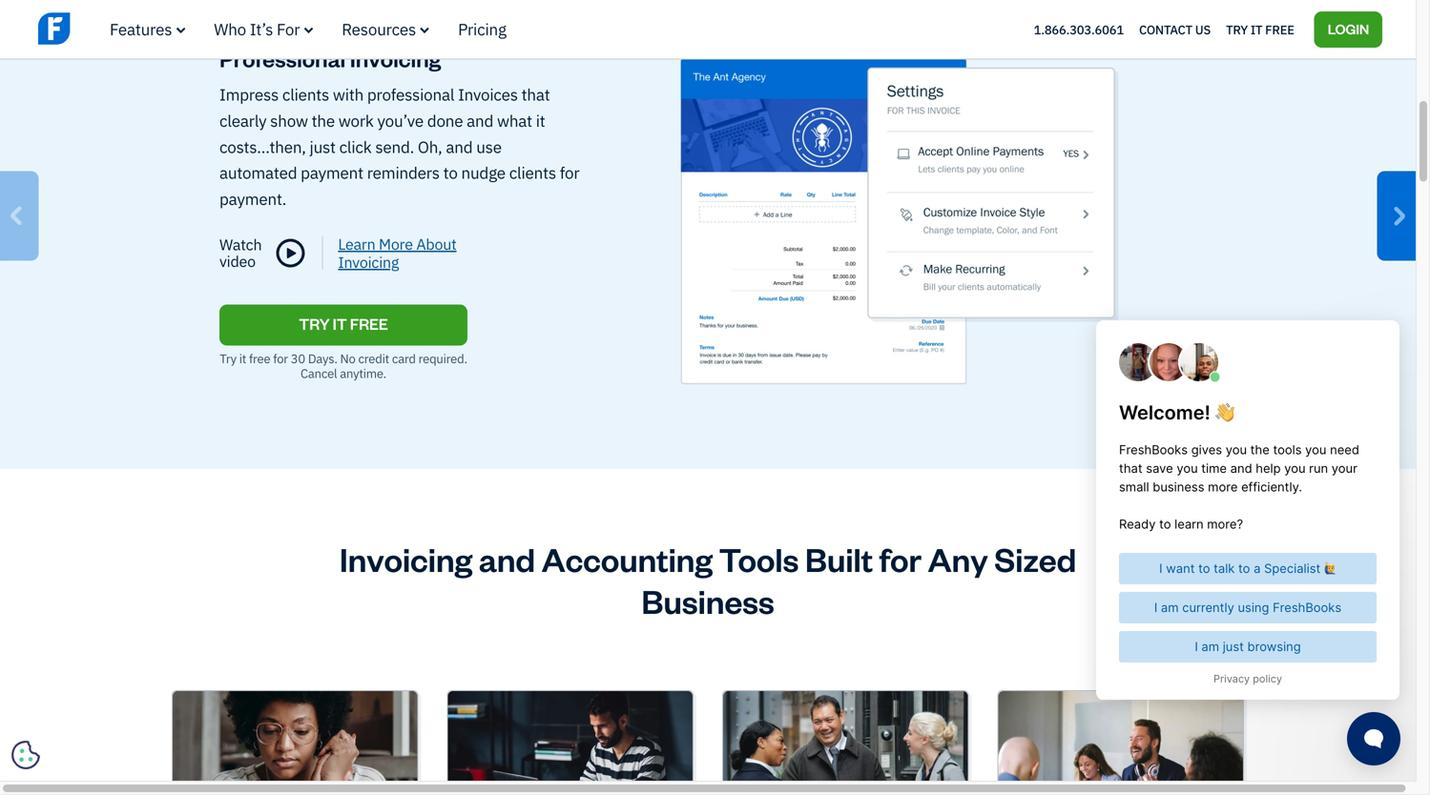 Task type: describe. For each thing, give the bounding box(es) containing it.
professional
[[367, 84, 455, 105]]

done
[[427, 110, 463, 131]]

login link
[[1315, 11, 1383, 47]]

30
[[291, 351, 305, 367]]

1 vertical spatial and
[[446, 136, 473, 157]]

1.866.303.6061
[[1034, 21, 1124, 37]]

use
[[476, 136, 502, 157]]

who it's for link
[[214, 19, 313, 40]]

watch
[[219, 235, 262, 255]]

about
[[416, 234, 457, 254]]

free
[[249, 351, 270, 367]]

pricing
[[458, 19, 507, 40]]

0 vertical spatial invoicing
[[350, 43, 441, 72]]

nudge
[[461, 162, 506, 183]]

invoicing inside learn more about invoicing
[[338, 252, 399, 272]]

try for try it free for 30 days. no credit card required. cancel anytime.
[[220, 351, 237, 367]]

invoices
[[458, 84, 518, 105]]

it inside impress clients with professional invoices that clearly show the work you've done and what it costs…then, just click send. oh, and use automated payment reminders to nudge clients for payment.
[[536, 110, 545, 131]]

what
[[497, 110, 532, 131]]

days.
[[308, 351, 338, 367]]

learn more about invoicing
[[338, 234, 457, 272]]

no
[[340, 351, 356, 367]]

oh,
[[418, 136, 442, 157]]

show
[[270, 110, 308, 131]]

automated
[[219, 162, 297, 183]]

just
[[310, 136, 336, 157]]

the
[[312, 110, 335, 131]]

contact us
[[1139, 21, 1211, 37]]

costs…then,
[[219, 136, 306, 157]]

free
[[1266, 21, 1295, 37]]

cookie consent banner dialog
[[14, 547, 301, 767]]

video
[[219, 251, 256, 271]]

resources link
[[342, 19, 430, 40]]

features
[[110, 19, 172, 40]]

it's
[[250, 19, 273, 40]]

impress clients with professional invoices that clearly show the work you've done and what it costs…then, just click send. oh, and use automated payment reminders to nudge clients for payment.
[[219, 84, 580, 209]]

payment
[[301, 162, 364, 183]]

send.
[[375, 136, 414, 157]]

work
[[339, 110, 374, 131]]

professional invoicing
[[219, 43, 441, 72]]

clearly
[[219, 110, 267, 131]]

learn more about invoicing link
[[323, 234, 495, 272]]

for
[[277, 19, 300, 40]]

and inside the invoicing and accounting tools built for any sized business
[[479, 538, 535, 581]]

try it free link
[[1226, 17, 1295, 42]]

who
[[214, 19, 246, 40]]

for inside try it free for 30 days. no credit card required. cancel anytime.
[[273, 351, 288, 367]]

self-employed professionals image
[[448, 692, 693, 796]]

freelancers image
[[173, 692, 418, 796]]

cancel
[[301, 365, 337, 382]]

click
[[339, 136, 372, 157]]

with
[[333, 84, 364, 105]]

try it free
[[299, 314, 388, 334]]

us
[[1196, 21, 1211, 37]]

accounting
[[542, 538, 713, 581]]

professional
[[219, 43, 346, 72]]



Task type: vqa. For each thing, say whether or not it's contained in the screenshot.
Business
yes



Task type: locate. For each thing, give the bounding box(es) containing it.
features link
[[110, 19, 185, 40]]

learn
[[338, 234, 376, 254]]

businesses with contractors image
[[723, 692, 968, 796]]

0 vertical spatial it
[[1251, 21, 1263, 37]]

try inside try it free for 30 days. no credit card required. cancel anytime.
[[220, 351, 237, 367]]

clients right "nudge"
[[509, 162, 556, 183]]

try it free for 30 days. no credit card required. cancel anytime.
[[220, 351, 467, 382]]

freshbooks logo image
[[38, 10, 186, 47]]

invoicing
[[350, 43, 441, 72], [338, 252, 399, 272], [340, 538, 472, 581]]

1.866.303.6061 link
[[1034, 21, 1124, 37]]

0 vertical spatial try
[[1226, 21, 1248, 37]]

0 horizontal spatial clients
[[282, 84, 329, 105]]

try
[[1226, 21, 1248, 37], [220, 351, 237, 367]]

it inside try it free link
[[1251, 21, 1263, 37]]

tools
[[719, 538, 799, 581]]

you've
[[377, 110, 424, 131]]

try left free
[[220, 351, 237, 367]]

2 vertical spatial it
[[239, 351, 246, 367]]

try it free
[[1226, 21, 1295, 37]]

1 horizontal spatial clients
[[509, 162, 556, 183]]

2 vertical spatial for
[[880, 538, 922, 581]]

1 vertical spatial try
[[220, 351, 237, 367]]

contact
[[1139, 21, 1193, 37]]

1 vertical spatial clients
[[509, 162, 556, 183]]

0 vertical spatial clients
[[282, 84, 329, 105]]

0 horizontal spatial for
[[273, 351, 288, 367]]

for right "nudge"
[[560, 162, 580, 183]]

it inside try it free for 30 days. no credit card required. cancel anytime.
[[239, 351, 246, 367]]

impress
[[219, 84, 279, 105]]

try right us
[[1226, 21, 1248, 37]]

1 vertical spatial it
[[536, 110, 545, 131]]

card
[[392, 351, 416, 367]]

it for try it free for 30 days. no credit card required. cancel anytime.
[[239, 351, 246, 367]]

0 horizontal spatial it
[[239, 351, 246, 367]]

it for try it free
[[1251, 21, 1263, 37]]

it
[[1251, 21, 1263, 37], [536, 110, 545, 131], [239, 351, 246, 367]]

pricing link
[[458, 19, 507, 40]]

for inside the invoicing and accounting tools built for any sized business
[[880, 538, 922, 581]]

required.
[[419, 351, 467, 367]]

for inside impress clients with professional invoices that clearly show the work you've done and what it costs…then, just click send. oh, and use automated payment reminders to nudge clients for payment.
[[560, 162, 580, 183]]

for left any
[[880, 538, 922, 581]]

business
[[642, 580, 775, 623]]

for
[[560, 162, 580, 183], [273, 351, 288, 367], [880, 538, 922, 581]]

for left "30"
[[273, 351, 288, 367]]

businesses with employees image
[[999, 692, 1244, 796]]

built
[[805, 538, 873, 581]]

free
[[350, 314, 388, 334]]

contact us link
[[1139, 17, 1211, 42]]

resources
[[342, 19, 416, 40]]

2 horizontal spatial for
[[880, 538, 922, 581]]

try for try it free
[[1226, 21, 1248, 37]]

to
[[443, 162, 458, 183]]

try it free link
[[219, 305, 468, 346]]

and
[[467, 110, 494, 131], [446, 136, 473, 157], [479, 538, 535, 581]]

more
[[379, 234, 413, 254]]

clients
[[282, 84, 329, 105], [509, 162, 556, 183]]

payment.
[[219, 188, 286, 209]]

it
[[333, 314, 347, 334]]

login
[[1328, 19, 1369, 37]]

sized
[[995, 538, 1077, 581]]

1 vertical spatial for
[[273, 351, 288, 367]]

1 horizontal spatial try
[[1226, 21, 1248, 37]]

try
[[299, 314, 330, 334]]

1 horizontal spatial it
[[536, 110, 545, 131]]

0 vertical spatial for
[[560, 162, 580, 183]]

reminders
[[367, 162, 440, 183]]

anytime.
[[340, 365, 386, 382]]

credit
[[358, 351, 389, 367]]

0 vertical spatial and
[[467, 110, 494, 131]]

2 vertical spatial and
[[479, 538, 535, 581]]

watch video
[[219, 235, 262, 271]]

that
[[522, 84, 550, 105]]

any
[[928, 538, 988, 581]]

2 vertical spatial invoicing
[[340, 538, 472, 581]]

0 horizontal spatial try
[[220, 351, 237, 367]]

1 horizontal spatial for
[[560, 162, 580, 183]]

cookie preferences image
[[11, 742, 40, 770]]

invoicing and accounting tools built for any sized business
[[340, 538, 1077, 623]]

dialog
[[0, 0, 1431, 796]]

1 vertical spatial invoicing
[[338, 252, 399, 272]]

clients up 'show'
[[282, 84, 329, 105]]

2 horizontal spatial it
[[1251, 21, 1263, 37]]

invoicing inside the invoicing and accounting tools built for any sized business
[[340, 538, 472, 581]]

who it's for
[[214, 19, 300, 40]]



